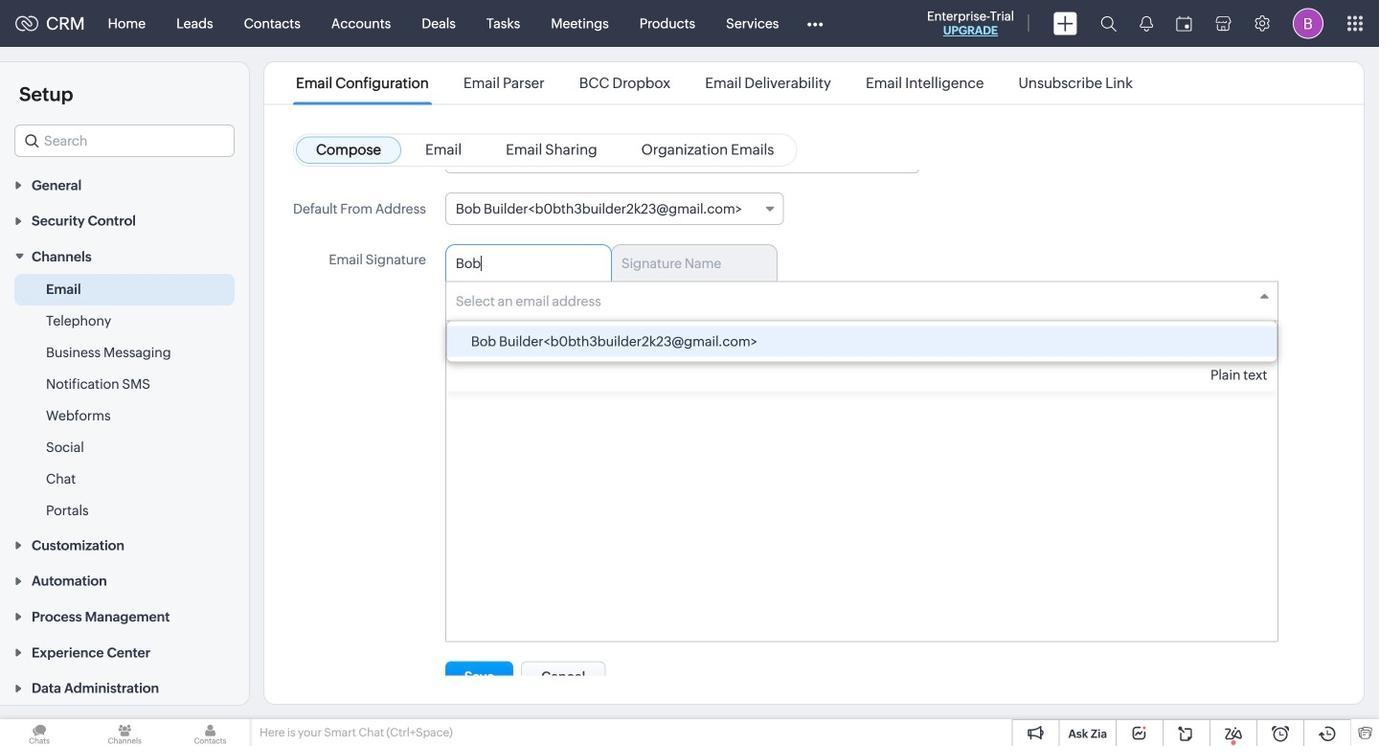 Task type: vqa. For each thing, say whether or not it's contained in the screenshot.
tab
no



Task type: locate. For each thing, give the bounding box(es) containing it.
links image
[[942, 337, 957, 353]]

1 horizontal spatial signature name text field
[[622, 256, 753, 271]]

option
[[447, 326, 1277, 357]]

calendar image
[[1176, 16, 1193, 31]]

list image
[[758, 340, 773, 351]]

tab list
[[445, 244, 1279, 281]]

Search text field
[[15, 125, 234, 156]]

0 horizontal spatial signature name text field
[[456, 256, 587, 271]]

Signature Name text field
[[456, 256, 587, 271], [622, 256, 753, 271]]

region
[[0, 274, 249, 527]]

create menu image
[[1054, 12, 1078, 35]]

list box
[[447, 321, 1277, 362]]

None field
[[14, 125, 235, 157], [445, 193, 784, 225], [446, 282, 1278, 321], [445, 193, 784, 225], [446, 282, 1278, 321]]

signals element
[[1128, 0, 1165, 47]]

list
[[279, 62, 1150, 104]]

search element
[[1089, 0, 1128, 47]]

1 signature name text field from the left
[[456, 256, 587, 271]]

contacts image
[[171, 719, 250, 746]]

create menu element
[[1042, 0, 1089, 46]]



Task type: describe. For each thing, give the bounding box(es) containing it.
signals image
[[1140, 15, 1153, 32]]

indent image
[[808, 340, 819, 351]]

search image
[[1101, 15, 1117, 32]]

none field search
[[14, 125, 235, 157]]

chats image
[[0, 719, 79, 746]]

channels image
[[85, 719, 164, 746]]

profile image
[[1293, 8, 1324, 39]]

2 signature name text field from the left
[[622, 256, 753, 271]]

spell check image
[[1183, 336, 1197, 353]]

profile element
[[1282, 0, 1335, 46]]

script image
[[855, 340, 868, 351]]

logo image
[[15, 16, 38, 31]]

Other Modules field
[[794, 8, 836, 39]]

alignment image
[[712, 340, 723, 351]]



